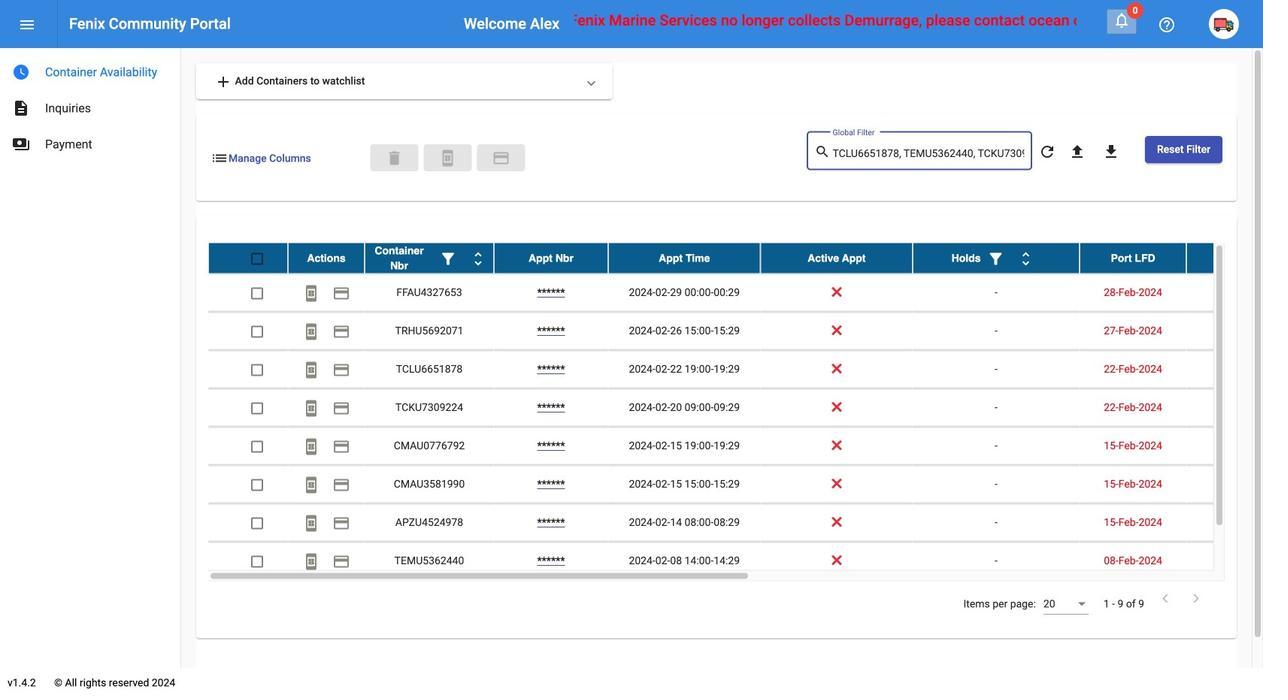 Task type: locate. For each thing, give the bounding box(es) containing it.
8 row from the top
[[208, 504, 1263, 543]]

delete image
[[385, 149, 403, 167]]

7 row from the top
[[208, 466, 1263, 504]]

row
[[208, 243, 1263, 274], [208, 274, 1263, 312], [208, 312, 1263, 351], [208, 351, 1263, 389], [208, 389, 1263, 427], [208, 427, 1263, 466], [208, 466, 1263, 504], [208, 504, 1263, 543], [208, 543, 1263, 581]]

3 column header from the left
[[494, 243, 608, 273]]

7 column header from the left
[[1080, 243, 1187, 273]]

navigation
[[0, 48, 180, 162]]

grid
[[208, 243, 1263, 582]]

6 row from the top
[[208, 427, 1263, 466]]

no color image
[[1113, 11, 1131, 29], [18, 16, 36, 34], [1158, 16, 1176, 34], [214, 73, 232, 91], [12, 99, 30, 117], [1068, 143, 1086, 161], [211, 149, 229, 167], [492, 149, 510, 167], [469, 250, 487, 268], [987, 250, 1005, 268], [1017, 250, 1035, 268], [302, 284, 320, 303], [332, 284, 350, 303], [302, 323, 320, 341], [332, 400, 350, 418], [332, 515, 350, 533], [332, 553, 350, 571], [1156, 590, 1174, 608], [1187, 590, 1205, 608]]

9 row from the top
[[208, 543, 1263, 581]]

1 column header from the left
[[288, 243, 365, 273]]

no color image
[[12, 63, 30, 81], [12, 135, 30, 153], [1038, 143, 1056, 161], [1102, 143, 1120, 161], [815, 143, 833, 161], [439, 149, 457, 167], [439, 250, 457, 268], [332, 323, 350, 341], [302, 361, 320, 379], [332, 361, 350, 379], [302, 400, 320, 418], [302, 438, 320, 456], [332, 438, 350, 456], [302, 476, 320, 494], [332, 476, 350, 494], [302, 515, 320, 533], [302, 553, 320, 571]]

cell
[[1187, 274, 1263, 312], [1187, 312, 1263, 350], [1187, 351, 1263, 388], [1187, 389, 1263, 427], [1187, 427, 1263, 465], [1187, 466, 1263, 503], [1187, 504, 1263, 542], [1187, 543, 1263, 580]]

8 cell from the top
[[1187, 543, 1263, 580]]

2 column header from the left
[[365, 243, 494, 273]]

1 row from the top
[[208, 243, 1263, 274]]

5 row from the top
[[208, 389, 1263, 427]]

8 column header from the left
[[1187, 243, 1263, 273]]

6 cell from the top
[[1187, 466, 1263, 503]]

column header
[[288, 243, 365, 273], [365, 243, 494, 273], [494, 243, 608, 273], [608, 243, 761, 273], [761, 243, 913, 273], [913, 243, 1080, 273], [1080, 243, 1187, 273], [1187, 243, 1263, 273]]



Task type: describe. For each thing, give the bounding box(es) containing it.
Global Watchlist Filter field
[[833, 148, 1024, 160]]

no color image inside column header
[[439, 250, 457, 268]]

6 column header from the left
[[913, 243, 1080, 273]]

2 cell from the top
[[1187, 312, 1263, 350]]

4 cell from the top
[[1187, 389, 1263, 427]]

3 row from the top
[[208, 312, 1263, 351]]

5 column header from the left
[[761, 243, 913, 273]]

2 row from the top
[[208, 274, 1263, 312]]

4 column header from the left
[[608, 243, 761, 273]]

3 cell from the top
[[1187, 351, 1263, 388]]

1 cell from the top
[[1187, 274, 1263, 312]]

7 cell from the top
[[1187, 504, 1263, 542]]

5 cell from the top
[[1187, 427, 1263, 465]]

4 row from the top
[[208, 351, 1263, 389]]



Task type: vqa. For each thing, say whether or not it's contained in the screenshot.
fifth 'column header' from left
yes



